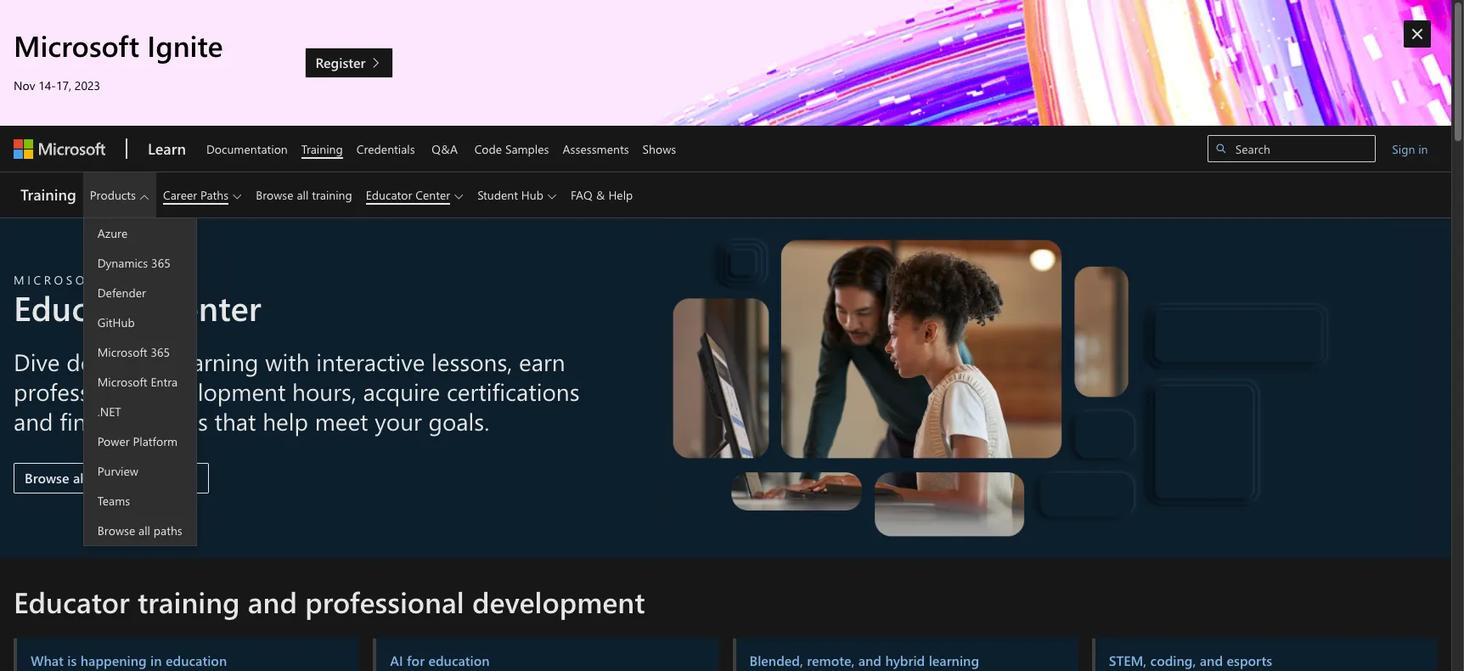 Task type: describe. For each thing, give the bounding box(es) containing it.
stem, coding, and esports
[[1110, 652, 1273, 670]]

all for paths
[[139, 523, 150, 539]]

purview link
[[84, 456, 152, 486]]

power platform
[[98, 433, 178, 450]]

1 vertical spatial in
[[150, 652, 162, 670]]

microsoft for microsoft ignite
[[14, 26, 139, 65]]

programs
[[107, 405, 208, 436]]

browse all educator training
[[25, 469, 198, 486]]

esports
[[1227, 652, 1273, 670]]

.net link
[[84, 397, 135, 427]]

2 vertical spatial training
[[138, 582, 240, 621]]

learn inside banner
[[148, 138, 186, 159]]

1 horizontal spatial training link
[[295, 126, 350, 172]]

shows link
[[636, 126, 683, 172]]

educator center
[[366, 187, 450, 203]]

and for educator training and professional development
[[248, 582, 297, 621]]

blended, remote, and hybrid learning link
[[750, 652, 1064, 670]]

and for blended, remote, and hybrid learning
[[859, 652, 882, 670]]

entra
[[151, 374, 178, 390]]

shows
[[643, 141, 677, 157]]

browse for browse all training
[[256, 187, 294, 203]]

github
[[98, 314, 135, 331]]

purview
[[98, 463, 138, 479]]

faq & help
[[571, 187, 633, 203]]

ai for education link
[[390, 652, 705, 670]]

hours,
[[292, 375, 357, 407]]

register link
[[305, 48, 393, 78]]

your
[[375, 405, 422, 436]]

educator center button
[[359, 172, 471, 218]]

q&a
[[432, 141, 458, 157]]

products button
[[83, 172, 156, 218]]

teams
[[98, 493, 130, 509]]

educator
[[91, 469, 146, 486]]

power
[[98, 433, 130, 450]]

microsoft entra
[[98, 374, 178, 390]]

educator inside microsoft learn educator center
[[14, 284, 150, 329]]

teams link
[[84, 486, 144, 516]]

microsoft 365 link
[[84, 337, 184, 367]]

deep
[[66, 345, 119, 377]]

browse for browse all paths
[[98, 523, 135, 539]]

code samples link
[[468, 126, 556, 172]]

browse all training
[[256, 187, 352, 203]]

all for educator
[[73, 469, 87, 486]]

1 education from the left
[[166, 652, 227, 670]]

azure
[[98, 225, 128, 241]]

faq & help link
[[564, 172, 640, 218]]

career
[[163, 187, 197, 203]]

browse all educator training link
[[14, 463, 209, 493]]

find
[[60, 405, 100, 436]]

student hub button
[[471, 172, 564, 218]]

interactive
[[316, 345, 425, 377]]

sign in link
[[1383, 135, 1439, 162]]

and inside dive deep into learning with interactive lessons, earn professional development hours, acquire certifications and find programs that help meet your goals.
[[14, 405, 53, 436]]

center inside educator center dropdown button
[[416, 187, 450, 203]]

microsoft for microsoft entra
[[98, 374, 147, 390]]

browse for browse all educator training
[[25, 469, 69, 486]]

dynamics 365
[[98, 255, 171, 271]]

happening
[[81, 652, 147, 670]]

ai
[[390, 652, 403, 670]]

1 horizontal spatial in
[[1419, 141, 1429, 157]]

center inside microsoft learn educator center
[[160, 284, 261, 329]]

q&a link
[[422, 126, 468, 172]]

1 horizontal spatial development
[[472, 582, 645, 621]]

hybrid
[[886, 652, 926, 670]]

dive
[[14, 345, 60, 377]]

paths
[[201, 187, 229, 203]]

Search search field
[[1209, 135, 1376, 162]]

educator training and professional development
[[14, 582, 645, 621]]

products
[[90, 187, 136, 203]]

1 horizontal spatial professional
[[305, 582, 464, 621]]

code samples
[[475, 141, 549, 157]]

help
[[263, 405, 308, 436]]

documentation
[[206, 141, 288, 157]]

microsoft for microsoft 365
[[98, 344, 147, 360]]

1 vertical spatial training
[[20, 185, 76, 205]]

what
[[31, 652, 64, 670]]

stem,
[[1110, 652, 1147, 670]]

365 for microsoft 365
[[151, 344, 170, 360]]

assessments link
[[556, 126, 636, 172]]

github link
[[84, 308, 148, 337]]



Task type: locate. For each thing, give the bounding box(es) containing it.
browse
[[256, 187, 294, 203], [25, 469, 69, 486], [98, 523, 135, 539]]

earn
[[519, 345, 565, 377]]

educator down credentials link
[[366, 187, 412, 203]]

products element
[[83, 218, 197, 546]]

2 vertical spatial all
[[139, 523, 150, 539]]

0 vertical spatial professional
[[14, 375, 141, 407]]

1 horizontal spatial education
[[429, 652, 490, 670]]

educator for training
[[14, 582, 130, 621]]

0 vertical spatial 365
[[151, 255, 171, 271]]

learning up that
[[174, 345, 259, 377]]

1 vertical spatial learn
[[112, 272, 163, 288]]

365 right "dynamics"
[[151, 255, 171, 271]]

with
[[265, 345, 310, 377]]

goals.
[[429, 405, 490, 436]]

training up what is happening in education link
[[138, 582, 240, 621]]

code
[[475, 141, 502, 157]]

assessments
[[563, 141, 629, 157]]

0 horizontal spatial all
[[73, 469, 87, 486]]

browse down find
[[25, 469, 69, 486]]

training left products
[[20, 185, 76, 205]]

0 horizontal spatial development
[[147, 375, 286, 407]]

into
[[126, 345, 167, 377]]

career paths
[[163, 187, 229, 203]]

in
[[1419, 141, 1429, 157], [150, 652, 162, 670]]

all inside products element
[[139, 523, 150, 539]]

0 vertical spatial learning
[[174, 345, 259, 377]]

&
[[596, 187, 606, 203]]

training up browse all training 'link'
[[301, 141, 343, 157]]

0 horizontal spatial training link
[[14, 172, 83, 218]]

educator for center
[[366, 187, 412, 203]]

training
[[312, 187, 352, 203], [149, 469, 198, 486], [138, 582, 240, 621]]

0 vertical spatial center
[[416, 187, 450, 203]]

1 vertical spatial 365
[[151, 344, 170, 360]]

learning inside dive deep into learning with interactive lessons, earn professional development hours, acquire certifications and find programs that help meet your goals.
[[174, 345, 259, 377]]

1 vertical spatial training
[[149, 469, 198, 486]]

2 education from the left
[[429, 652, 490, 670]]

0 vertical spatial browse
[[256, 187, 294, 203]]

education right for at the left of the page
[[429, 652, 490, 670]]

1 vertical spatial training link
[[14, 172, 83, 218]]

banner
[[0, 126, 1452, 546]]

0 vertical spatial training
[[312, 187, 352, 203]]

help
[[609, 187, 633, 203]]

education
[[166, 652, 227, 670], [429, 652, 490, 670]]

microsoft down microsoft 365 link
[[98, 374, 147, 390]]

samples
[[506, 141, 549, 157]]

all for training
[[297, 187, 309, 203]]

what is happening in education link
[[31, 652, 345, 670]]

faq
[[571, 187, 593, 203]]

0 horizontal spatial training
[[20, 185, 76, 205]]

in right sign
[[1419, 141, 1429, 157]]

microsoft
[[14, 26, 139, 65], [14, 272, 106, 288], [98, 344, 147, 360], [98, 374, 147, 390]]

lessons,
[[432, 345, 513, 377]]

browse all paths link
[[84, 516, 196, 546]]

defender
[[98, 285, 146, 301]]

microsoft for microsoft learn educator center
[[14, 272, 106, 288]]

2 vertical spatial educator
[[14, 582, 130, 621]]

training down credentials link
[[312, 187, 352, 203]]

learn up career
[[148, 138, 186, 159]]

microsoft down github
[[98, 344, 147, 360]]

training inside 'link'
[[312, 187, 352, 203]]

center down q&a
[[416, 187, 450, 203]]

development
[[147, 375, 286, 407], [472, 582, 645, 621]]

power platform link
[[84, 427, 191, 456]]

0 horizontal spatial professional
[[14, 375, 141, 407]]

banner containing learn
[[0, 126, 1452, 546]]

microsoft ignite
[[14, 26, 223, 65]]

1 vertical spatial development
[[472, 582, 645, 621]]

and
[[14, 405, 53, 436], [248, 582, 297, 621], [859, 652, 882, 670], [1200, 652, 1224, 670]]

learn inside microsoft learn educator center
[[112, 272, 163, 288]]

ignite
[[147, 26, 223, 65]]

browse inside products element
[[98, 523, 135, 539]]

training link
[[295, 126, 350, 172], [14, 172, 83, 218]]

acquire
[[363, 375, 440, 407]]

training link up browse all training 'link'
[[295, 126, 350, 172]]

development inside dive deep into learning with interactive lessons, earn professional development hours, acquire certifications and find programs that help meet your goals.
[[147, 375, 286, 407]]

center up into at bottom
[[160, 284, 261, 329]]

blended, remote, and hybrid learning
[[750, 652, 980, 670]]

coding,
[[1151, 652, 1197, 670]]

education right the happening
[[166, 652, 227, 670]]

0 vertical spatial in
[[1419, 141, 1429, 157]]

dive deep into learning with interactive lessons, earn professional development hours, acquire certifications and find programs that help meet your goals.
[[14, 345, 580, 436]]

Search search field
[[1209, 135, 1376, 162]]

0 horizontal spatial learning
[[174, 345, 259, 377]]

credentials link
[[350, 126, 422, 172]]

2 horizontal spatial all
[[297, 187, 309, 203]]

nov 14-17, 2023
[[14, 78, 100, 94]]

sign in
[[1393, 141, 1429, 157]]

student hub
[[478, 187, 544, 203]]

nov
[[14, 78, 35, 94]]

meet
[[315, 405, 368, 436]]

dynamics 365 link
[[84, 248, 184, 278]]

student
[[478, 187, 518, 203]]

center
[[416, 187, 450, 203], [160, 284, 261, 329]]

register
[[316, 54, 366, 71]]

1 horizontal spatial training
[[301, 141, 343, 157]]

browse down teams link
[[98, 523, 135, 539]]

training down platform
[[149, 469, 198, 486]]

that
[[215, 405, 256, 436]]

0 horizontal spatial browse
[[25, 469, 69, 486]]

ai for education
[[390, 652, 490, 670]]

browse down documentation
[[256, 187, 294, 203]]

2 vertical spatial browse
[[98, 523, 135, 539]]

training
[[301, 141, 343, 157], [20, 185, 76, 205]]

0 vertical spatial training link
[[295, 126, 350, 172]]

14-
[[38, 78, 56, 94]]

microsoft down "dynamics"
[[14, 272, 106, 288]]

professional
[[14, 375, 141, 407], [305, 582, 464, 621]]

credentials
[[357, 141, 415, 157]]

training link left products
[[14, 172, 83, 218]]

2023
[[75, 78, 100, 94]]

365 for dynamics 365
[[151, 255, 171, 271]]

browse inside 'link'
[[256, 187, 294, 203]]

1 vertical spatial center
[[160, 284, 261, 329]]

certifications
[[447, 375, 580, 407]]

hub
[[522, 187, 544, 203]]

learn down dynamics 365
[[112, 272, 163, 288]]

0 vertical spatial all
[[297, 187, 309, 203]]

browse all training link
[[249, 172, 359, 218]]

1 vertical spatial professional
[[305, 582, 464, 621]]

1 horizontal spatial all
[[139, 523, 150, 539]]

browse all paths
[[98, 523, 183, 539]]

dynamics
[[98, 255, 148, 271]]

all inside 'link'
[[297, 187, 309, 203]]

0 vertical spatial learn
[[148, 138, 186, 159]]

all
[[297, 187, 309, 203], [73, 469, 87, 486], [139, 523, 150, 539]]

365 up entra
[[151, 344, 170, 360]]

blended,
[[750, 652, 804, 670]]

microsoft inside microsoft 365 link
[[98, 344, 147, 360]]

1 horizontal spatial center
[[416, 187, 450, 203]]

365
[[151, 255, 171, 271], [151, 344, 170, 360]]

microsoft entra link
[[84, 367, 191, 397]]

learn
[[148, 138, 186, 159], [112, 272, 163, 288]]

.net
[[98, 404, 121, 420]]

microsoft inside microsoft entra link
[[98, 374, 147, 390]]

remote,
[[807, 652, 855, 670]]

and for stem, coding, and esports
[[1200, 652, 1224, 670]]

educator up deep
[[14, 284, 150, 329]]

azure link
[[84, 218, 141, 248]]

paths
[[154, 523, 183, 539]]

professional inside dive deep into learning with interactive lessons, earn professional development hours, acquire certifications and find programs that help meet your goals.
[[14, 375, 141, 407]]

microsoft up 2023
[[14, 26, 139, 65]]

documentation link
[[200, 126, 295, 172]]

learning right hybrid
[[929, 652, 980, 670]]

microsoft learn educator center
[[14, 272, 261, 329]]

1 vertical spatial browse
[[25, 469, 69, 486]]

2 horizontal spatial browse
[[256, 187, 294, 203]]

educator inside dropdown button
[[366, 187, 412, 203]]

learn link
[[141, 126, 193, 172]]

0 horizontal spatial center
[[160, 284, 261, 329]]

0 vertical spatial development
[[147, 375, 286, 407]]

career paths button
[[156, 172, 249, 218]]

17,
[[56, 78, 71, 94]]

0 horizontal spatial in
[[150, 652, 162, 670]]

1 vertical spatial learning
[[929, 652, 980, 670]]

1 horizontal spatial learning
[[929, 652, 980, 670]]

0 horizontal spatial education
[[166, 652, 227, 670]]

0 vertical spatial training
[[301, 141, 343, 157]]

educator up is
[[14, 582, 130, 621]]

0 vertical spatial educator
[[366, 187, 412, 203]]

1 vertical spatial all
[[73, 469, 87, 486]]

microsoft inside microsoft learn educator center
[[14, 272, 106, 288]]

1 vertical spatial educator
[[14, 284, 150, 329]]

1 horizontal spatial browse
[[98, 523, 135, 539]]

for
[[407, 652, 425, 670]]

sign
[[1393, 141, 1416, 157]]

in right the happening
[[150, 652, 162, 670]]



Task type: vqa. For each thing, say whether or not it's contained in the screenshot.
the top Security
no



